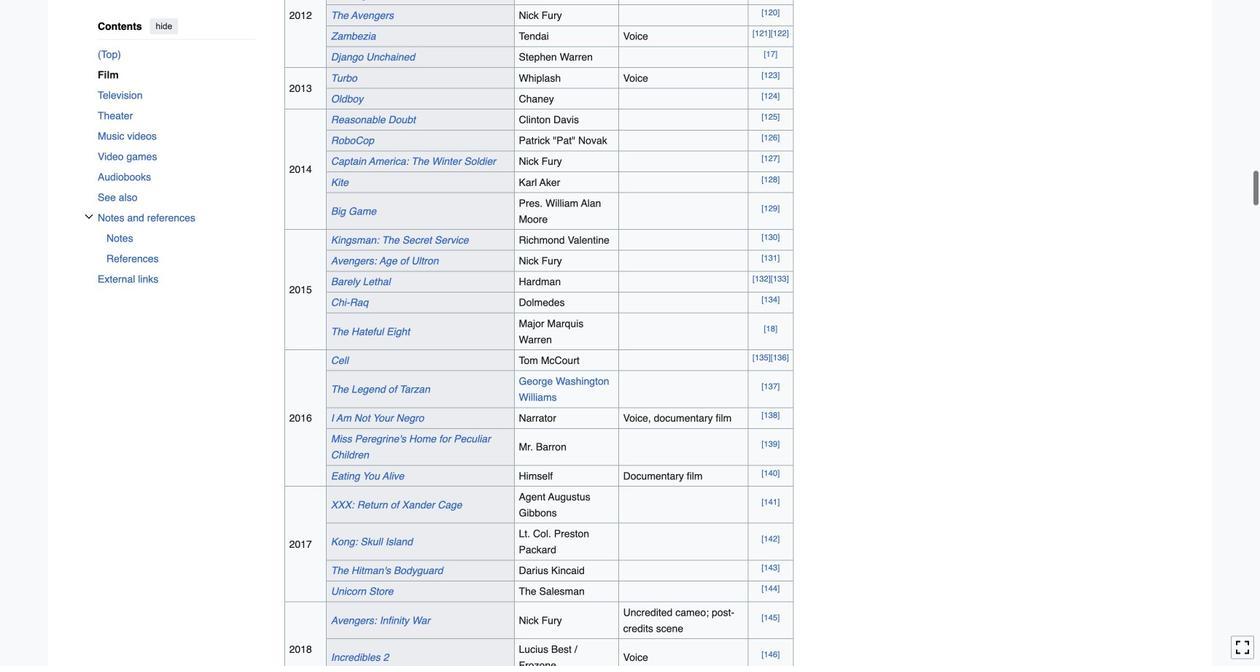 Task type: locate. For each thing, give the bounding box(es) containing it.
fullscreen image
[[1236, 640, 1251, 655]]



Task type: describe. For each thing, give the bounding box(es) containing it.
x small image
[[85, 212, 93, 221]]



Task type: vqa. For each thing, say whether or not it's contained in the screenshot.
by
no



